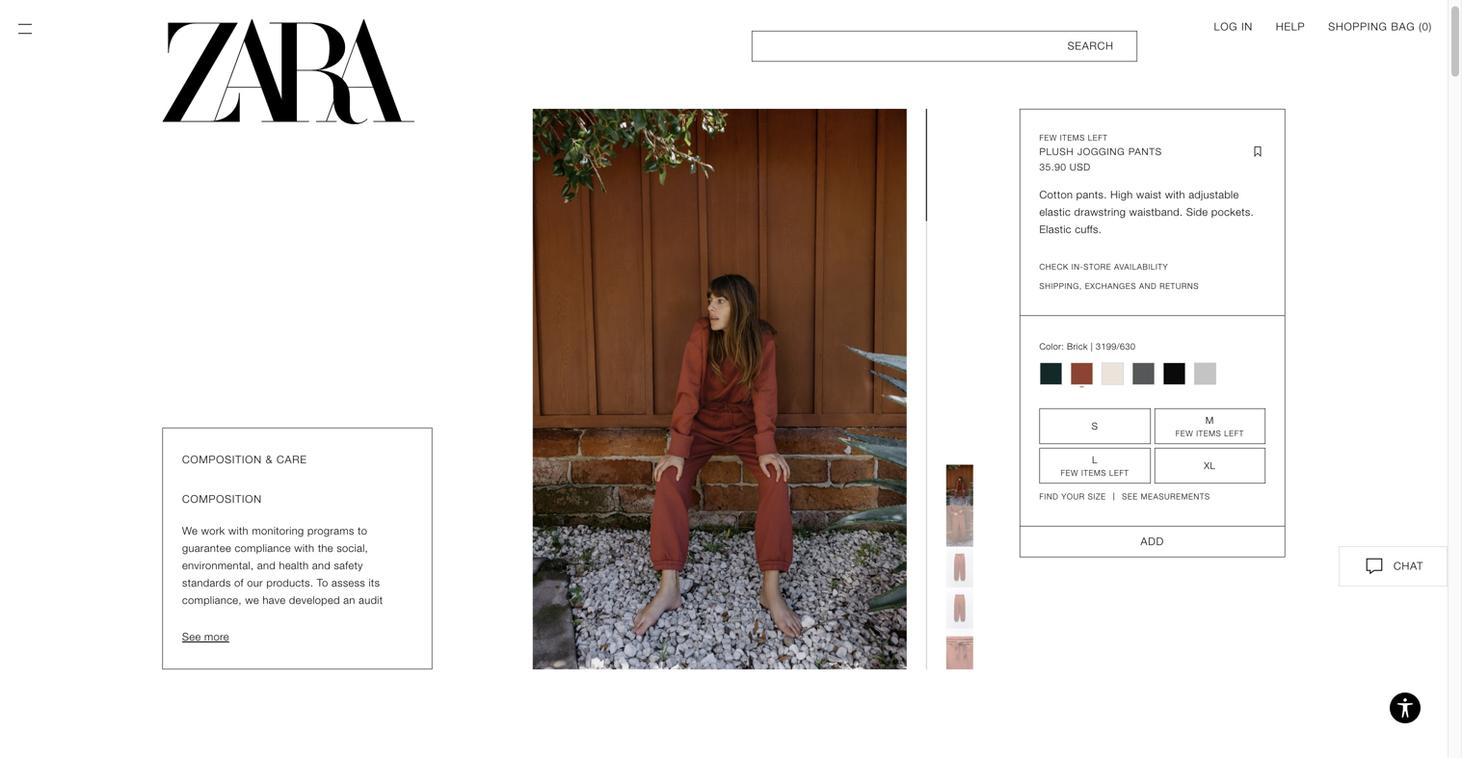 Task type: describe. For each thing, give the bounding box(es) containing it.
m
[[1206, 415, 1214, 426]]

search link
[[752, 31, 1137, 62]]

add button
[[1020, 527, 1285, 558]]

plans
[[249, 612, 275, 624]]

waistband.
[[1129, 206, 1183, 218]]

see more button
[[182, 629, 229, 646]]

few
[[1039, 133, 1057, 143]]

in
[[1241, 21, 1253, 33]]

few for m
[[1176, 429, 1193, 439]]

chat button
[[1339, 546, 1448, 587]]

your
[[1062, 493, 1085, 502]]

left for m
[[1224, 429, 1244, 439]]

find your size see measurements
[[1039, 493, 1210, 502]]

(
[[1419, 21, 1422, 33]]

|
[[1091, 342, 1093, 352]]

have
[[263, 595, 286, 607]]

3199/630
[[1096, 342, 1136, 352]]

more
[[204, 631, 229, 643]]

work
[[201, 525, 225, 537]]

adjustable
[[1189, 189, 1239, 201]]

standards
[[182, 577, 231, 589]]

composition & care
[[182, 454, 307, 466]]

0
[[1422, 21, 1429, 33]]

elastic
[[1039, 224, 1072, 236]]

plush jogging pants
[[1039, 146, 1162, 158]]

shopping
[[1328, 21, 1388, 33]]

color : brick | 3199/630
[[1039, 342, 1136, 352]]

)
[[1429, 21, 1432, 33]]

and down compliance
[[257, 560, 276, 572]]

shopping bag ( 0 )
[[1328, 21, 1432, 33]]

tray icon image
[[1363, 555, 1386, 578]]

items for m
[[1196, 429, 1222, 439]]

continual
[[295, 612, 339, 624]]

side
[[1186, 206, 1208, 218]]

high
[[1110, 189, 1133, 201]]

returns
[[1160, 282, 1199, 291]]

few for l
[[1061, 469, 1079, 478]]

add item to wishlist image
[[1250, 144, 1265, 160]]

check
[[1039, 263, 1069, 272]]

see more
[[182, 631, 229, 643]]

assess
[[332, 577, 365, 589]]

0 horizontal spatial image 0 of plush jogging pants from zara image
[[533, 109, 907, 670]]

see inside see more button
[[182, 631, 201, 643]]

in-
[[1072, 263, 1084, 272]]

improvement.
[[182, 629, 249, 641]]

1 horizontal spatial with
[[294, 543, 315, 555]]

and up the to
[[312, 560, 331, 572]]

and down we
[[227, 612, 245, 624]]

monitoring
[[252, 525, 304, 537]]

programs
[[307, 525, 354, 537]]

select a size list box
[[1039, 409, 1265, 484]]

compliance
[[235, 543, 291, 555]]

0 horizontal spatial with
[[228, 525, 249, 537]]

accessibility image
[[1386, 689, 1425, 728]]

log in link
[[1214, 19, 1253, 35]]

the
[[318, 543, 333, 555]]

check in-store availability button
[[1039, 262, 1265, 273]]

program
[[182, 612, 224, 624]]

exchanges
[[1085, 282, 1136, 291]]

image 4 of plush jogging pants from zara image
[[946, 629, 973, 670]]

products.
[[266, 577, 314, 589]]

m few items left
[[1176, 415, 1244, 439]]

open menu image
[[15, 19, 35, 39]]

store
[[1084, 263, 1111, 272]]

:
[[1062, 342, 1064, 352]]

color
[[1039, 342, 1062, 352]]

pants.
[[1076, 189, 1107, 201]]



Task type: vqa. For each thing, say whether or not it's contained in the screenshot.
the right SHIRTS
no



Task type: locate. For each thing, give the bounding box(es) containing it.
l
[[1092, 454, 1098, 466]]

1 vertical spatial left
[[1109, 469, 1129, 478]]

zara logo united states. go to homepage image
[[162, 19, 415, 124]]

we work with monitoring programs to guarantee compliance with the social, environmental, and health and safety standards of our products. to assess its compliance, we have developed an audit program and plans for continual improvement.
[[182, 525, 386, 641]]

jogging
[[1077, 146, 1125, 158]]

for
[[278, 612, 291, 624]]

search
[[1068, 40, 1114, 52]]

log in
[[1214, 21, 1253, 33]]

audit
[[359, 595, 383, 607]]

cotton pants. high waist with adjustable elastic drawstring waistband. side pockets. elastic cuffs.
[[1039, 189, 1254, 236]]

composition for composition
[[182, 493, 262, 506]]

0 vertical spatial left
[[1224, 429, 1244, 439]]

pants
[[1129, 146, 1162, 158]]

see measurements button
[[1114, 492, 1210, 503]]

s
[[1092, 421, 1098, 432]]

log
[[1214, 21, 1238, 33]]

0 vertical spatial see
[[1122, 493, 1138, 502]]

add
[[1141, 536, 1164, 548]]

few
[[1176, 429, 1193, 439], [1061, 469, 1079, 478]]

0 horizontal spatial see
[[182, 631, 201, 643]]

xl
[[1204, 460, 1216, 472]]

with right work
[[228, 525, 249, 537]]

help
[[1276, 21, 1305, 33]]

items
[[1196, 429, 1222, 439], [1081, 469, 1107, 478]]

our
[[247, 577, 263, 589]]

left for l
[[1109, 469, 1129, 478]]

developed
[[289, 595, 340, 607]]

environmental,
[[182, 560, 254, 572]]

composition up work
[[182, 493, 262, 506]]

see down program
[[182, 631, 201, 643]]

see
[[1122, 493, 1138, 502], [182, 631, 201, 643]]

find your size button
[[1039, 492, 1106, 503]]

few items left
[[1039, 133, 1108, 143]]

image 1 of plush jogging pants from zara image
[[946, 506, 973, 547]]

care
[[277, 454, 307, 466]]

waist
[[1136, 189, 1162, 201]]

availability
[[1114, 263, 1168, 272]]

1 horizontal spatial items
[[1196, 429, 1222, 439]]

check in-store availability
[[1039, 263, 1168, 272]]

1 horizontal spatial image 0 of plush jogging pants from zara image
[[946, 465, 973, 506]]

left
[[1088, 133, 1108, 143]]

0 vertical spatial items
[[1196, 429, 1222, 439]]

1 vertical spatial few
[[1061, 469, 1079, 478]]

its
[[369, 577, 380, 589]]

0 horizontal spatial left
[[1109, 469, 1129, 478]]

2 horizontal spatial with
[[1165, 189, 1185, 201]]

shipping, exchanges and returns button
[[1039, 281, 1265, 293]]

1 vertical spatial items
[[1081, 469, 1107, 478]]

image 0 of plush jogging pants from zara image
[[533, 109, 907, 670], [946, 465, 973, 506]]

with
[[1165, 189, 1185, 201], [228, 525, 249, 537], [294, 543, 315, 555]]

&
[[266, 454, 273, 466]]

with up health
[[294, 543, 315, 555]]

to
[[358, 525, 367, 537]]

pockets.
[[1211, 206, 1254, 218]]

health
[[279, 560, 309, 572]]

guarantee
[[182, 543, 231, 555]]

composition left &
[[182, 454, 262, 466]]

social,
[[337, 543, 368, 555]]

1 vertical spatial composition
[[182, 493, 262, 506]]

items down m
[[1196, 429, 1222, 439]]

left inside the l few items left
[[1109, 469, 1129, 478]]

0 status
[[1422, 21, 1429, 33]]

chat
[[1394, 560, 1424, 573]]

size
[[1088, 493, 1106, 502]]

and
[[1139, 282, 1157, 291], [257, 560, 276, 572], [312, 560, 331, 572], [227, 612, 245, 624]]

1 horizontal spatial few
[[1176, 429, 1193, 439]]

cotton
[[1039, 189, 1073, 201]]

image 3 of plush jogging pants from zara image
[[946, 588, 973, 629]]

few up the your
[[1061, 469, 1079, 478]]

composition for composition & care
[[182, 454, 262, 466]]

drawstring
[[1074, 206, 1126, 218]]

shipping,
[[1039, 282, 1082, 291]]

of
[[234, 577, 244, 589]]

brick
[[1067, 342, 1088, 352]]

we
[[182, 525, 198, 537]]

1 horizontal spatial see
[[1122, 493, 1138, 502]]

and inside button
[[1139, 282, 1157, 291]]

35.90
[[1039, 161, 1066, 173]]

1 horizontal spatial left
[[1224, 429, 1244, 439]]

to
[[317, 577, 328, 589]]

left inside m few items left
[[1224, 429, 1244, 439]]

2 composition from the top
[[182, 493, 262, 506]]

items inside m few items left
[[1196, 429, 1222, 439]]

bag
[[1391, 21, 1415, 33]]

with inside cotton pants. high waist with adjustable elastic drawstring waistband. side pockets. elastic cuffs.
[[1165, 189, 1185, 201]]

35.90 usd
[[1039, 161, 1091, 173]]

with up the waistband.
[[1165, 189, 1185, 201]]

few up measurements
[[1176, 429, 1193, 439]]

find
[[1039, 493, 1059, 502]]

measurements
[[1141, 493, 1210, 502]]

items inside the l few items left
[[1081, 469, 1107, 478]]

Product search search field
[[752, 31, 1137, 62]]

2 vertical spatial with
[[294, 543, 315, 555]]

0 horizontal spatial few
[[1061, 469, 1079, 478]]

few inside m few items left
[[1176, 429, 1193, 439]]

image 2 of plush jogging pants from zara image
[[946, 547, 973, 588]]

0 vertical spatial few
[[1176, 429, 1193, 439]]

0 vertical spatial composition
[[182, 454, 262, 466]]

usd
[[1070, 161, 1091, 173]]

cuffs.
[[1075, 224, 1102, 236]]

and down the check in-store availability button
[[1139, 282, 1157, 291]]

items down l
[[1081, 469, 1107, 478]]

see right size
[[1122, 493, 1138, 502]]

elastic
[[1039, 206, 1071, 218]]

shipping, exchanges and returns
[[1039, 282, 1199, 291]]

items
[[1060, 133, 1085, 143]]

1 vertical spatial with
[[228, 525, 249, 537]]

l few items left
[[1061, 454, 1129, 478]]

1 vertical spatial see
[[182, 631, 201, 643]]

1 composition from the top
[[182, 454, 262, 466]]

compliance,
[[182, 595, 242, 607]]

help link
[[1276, 19, 1305, 35]]

0 horizontal spatial items
[[1081, 469, 1107, 478]]

items for l
[[1081, 469, 1107, 478]]

we
[[245, 595, 259, 607]]

an
[[343, 595, 355, 607]]

plush
[[1039, 146, 1074, 158]]

composition
[[182, 454, 262, 466], [182, 493, 262, 506]]

few inside the l few items left
[[1061, 469, 1079, 478]]

0 vertical spatial with
[[1165, 189, 1185, 201]]



